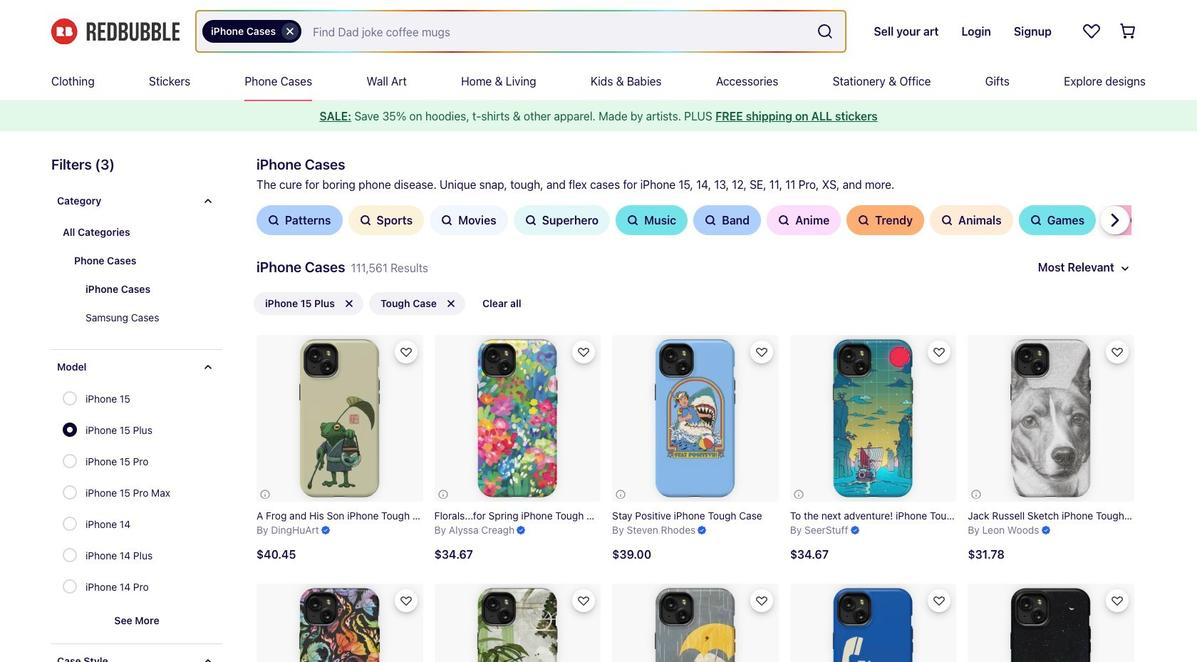 Task type: vqa. For each thing, say whether or not it's contained in the screenshot.
"After we die iPhone Tough Case" image
yes



Task type: describe. For each thing, give the bounding box(es) containing it.
stay positive iphone tough case image
[[613, 335, 779, 502]]

2 menu item from the left
[[149, 63, 190, 100]]

7 menu item from the left
[[716, 63, 779, 100]]

3 menu item from the left
[[245, 63, 312, 100]]

4 menu item from the left
[[367, 63, 407, 100]]

5 menu item from the left
[[461, 63, 537, 100]]



Task type: locate. For each thing, give the bounding box(es) containing it.
model option group
[[63, 384, 179, 604]]

menu item
[[51, 63, 95, 100], [149, 63, 190, 100], [245, 63, 312, 100], [367, 63, 407, 100], [461, 63, 537, 100], [591, 63, 662, 100], [716, 63, 779, 100], [833, 63, 932, 100], [986, 63, 1010, 100], [1065, 63, 1146, 100]]

dragon fire dark rainbow iphone tough case image
[[257, 584, 423, 662]]

florals...for spring iphone tough case image
[[435, 335, 601, 502]]

10 menu item from the left
[[1065, 63, 1146, 100]]

None radio
[[63, 423, 77, 437], [63, 517, 77, 531], [63, 580, 77, 594], [63, 423, 77, 437], [63, 517, 77, 531], [63, 580, 77, 594]]

a frog and his son iphone tough case image
[[257, 335, 423, 502]]

9 menu item from the left
[[986, 63, 1010, 100]]

6 menu item from the left
[[591, 63, 662, 100]]

menu bar
[[51, 63, 1147, 100]]

None field
[[197, 11, 846, 51]]

Search term search field
[[302, 11, 812, 51]]

to the next adventure! iphone tough case image
[[791, 335, 957, 502]]

after we die iphone tough case image
[[969, 584, 1135, 662]]

None radio
[[63, 391, 77, 406], [63, 454, 77, 468], [63, 486, 77, 500], [63, 548, 77, 563], [63, 391, 77, 406], [63, 454, 77, 468], [63, 486, 77, 500], [63, 548, 77, 563]]

1 menu item from the left
[[51, 63, 95, 100]]

111,561 results element
[[29, 154, 1182, 662]]

8 menu item from the left
[[833, 63, 932, 100]]

jack russell sketch iphone tough case image
[[969, 335, 1135, 502]]

making friends iphone tough case image
[[613, 584, 779, 662]]



